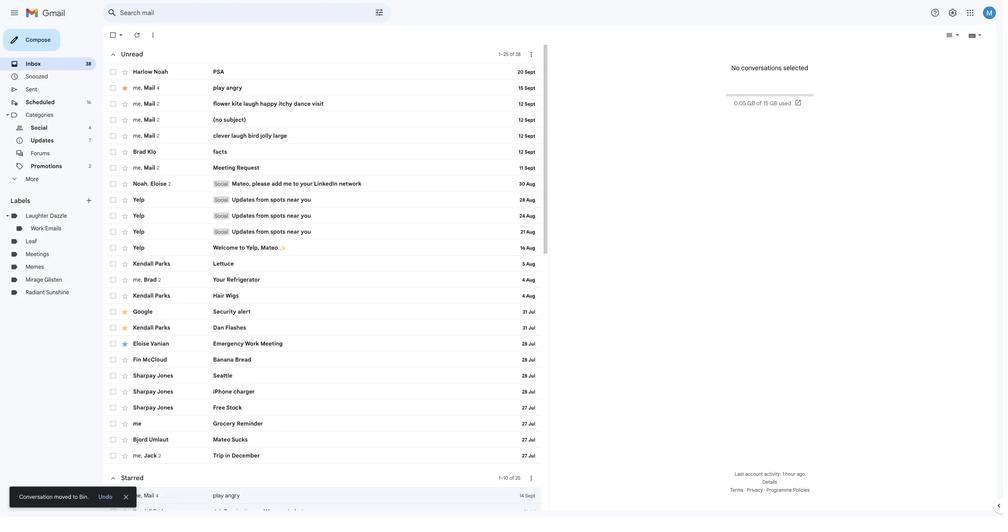 Task type: locate. For each thing, give the bounding box(es) containing it.
to left yelp, on the bottom of page
[[266, 272, 272, 280]]

mateo
[[290, 272, 309, 280], [237, 485, 256, 493]]

in
[[250, 503, 256, 511]]

1 horizontal spatial 4
[[174, 95, 177, 101]]

dance
[[326, 112, 345, 119]]

0 horizontal spatial to
[[266, 272, 272, 280]]

3 sharpay jones from the top
[[148, 450, 192, 458]]

1 me , mail from the top
[[148, 112, 172, 119]]

social
[[34, 138, 53, 146], [238, 201, 253, 208], [238, 219, 253, 226], [238, 237, 253, 243], [238, 255, 253, 261]]

dan flashes link
[[237, 360, 553, 369]]

refrigerator
[[252, 307, 289, 315]]

yelp for 11th "row"
[[148, 254, 160, 262]]

hair wigs link
[[237, 325, 553, 334]]

7 row from the top
[[114, 178, 602, 196]]

None search field
[[114, 4, 434, 25]]

4 inside labels navigation
[[98, 139, 101, 146]]

bjord umlaut
[[148, 485, 187, 493]]

0 vertical spatial you
[[334, 218, 345, 226]]

1 vertical spatial noah
[[148, 201, 164, 208]]

categories link
[[28, 124, 59, 132]]

3 kendall parks from the top
[[148, 361, 189, 369]]

2 parks from the top
[[172, 325, 189, 333]]

0 horizontal spatial work
[[34, 251, 49, 258]]

0 vertical spatial sharpay
[[148, 414, 173, 422]]

0 vertical spatial noah
[[171, 76, 187, 84]]

1 vertical spatial 4
[[98, 139, 101, 146]]

2 sharpay from the top
[[148, 432, 173, 440]]

3 jones from the top
[[174, 450, 192, 458]]

0 vertical spatial work
[[34, 251, 49, 258]]

row containing fin mccloud
[[114, 392, 602, 409]]

19 row from the top
[[114, 392, 602, 409]]

2 inside labels navigation
[[99, 182, 101, 188]]

, up me ,
[[156, 129, 158, 137]]

me down harlow
[[148, 94, 156, 101]]

social for 11th "row"
[[238, 255, 253, 261]]

welcome
[[237, 272, 264, 280]]

me , mail down brad klo
[[148, 183, 172, 190]]

me , mail down me , mail 4
[[148, 112, 172, 119]]

2 near from the top
[[319, 236, 333, 244]]

1 yelp from the top
[[148, 218, 160, 226]]

mail up me ,
[[160, 129, 172, 137]]

1 vertical spatial meeting
[[289, 379, 314, 386]]

1 vertical spatial kendall
[[148, 325, 170, 333]]

2 vertical spatial near
[[319, 254, 333, 262]]

december
[[257, 503, 289, 511]]

, left jack at the bottom left of the page
[[156, 503, 158, 511]]

2 social updates from spots near you from the top
[[238, 236, 345, 244]]

2 for me
[[176, 504, 179, 511]]

to
[[326, 201, 332, 208], [266, 272, 272, 280]]

1 vertical spatial jones
[[174, 432, 192, 440]]

work down laughter
[[34, 251, 49, 258]]

1 sharpay from the top
[[148, 414, 173, 422]]

me up me ,
[[148, 129, 156, 137]]

kendall for dan
[[148, 361, 170, 369]]

0 vertical spatial near
[[319, 218, 333, 226]]

psa link
[[237, 76, 553, 85]]

3 kendall from the top
[[148, 361, 170, 369]]

2 me , mail from the top
[[148, 129, 172, 137]]

jones for free
[[174, 450, 192, 458]]

emergency
[[237, 379, 271, 386]]

mateo right yelp, on the bottom of page
[[290, 272, 309, 280]]

0 vertical spatial social updates from spots near you
[[238, 218, 345, 226]]

0 vertical spatial mateo
[[290, 272, 309, 280]]

2 inside noah , eloise 2
[[187, 201, 190, 208]]

0 vertical spatial kendall
[[148, 290, 170, 297]]

promotions link
[[34, 181, 69, 189]]

yelp for 12th "row" from the top of the unread tab panel
[[148, 272, 160, 280]]

social for 15th "row" from the bottom
[[238, 237, 253, 243]]

parks for dan
[[172, 361, 189, 369]]

4 yelp from the top
[[148, 272, 160, 280]]

2 horizontal spatial 2
[[187, 201, 190, 208]]

2 row from the top
[[114, 89, 602, 107]]

1 spots from the top
[[300, 218, 317, 226]]

(no subject)
[[237, 130, 273, 137]]

spots
[[300, 218, 317, 226], [300, 236, 317, 244], [300, 254, 317, 262]]

eloise vanian
[[148, 379, 188, 386]]

0 vertical spatial from
[[284, 218, 299, 226]]

kite
[[257, 112, 269, 119]]

2 jones from the top
[[174, 432, 192, 440]]

me down brad
[[148, 183, 156, 190]]

kendall parks for dan
[[148, 361, 189, 369]]

flower kite laugh happy itchy dance visit
[[237, 112, 360, 119]]

2 yelp from the top
[[148, 236, 160, 244]]

social inside labels navigation
[[34, 138, 53, 146]]

alert
[[264, 343, 278, 351]]

hair
[[237, 325, 249, 333]]

noah down brad
[[148, 201, 164, 208]]

1 vertical spatial parks
[[172, 325, 189, 333]]

meetings link
[[28, 279, 54, 287]]

2 vertical spatial jones
[[174, 450, 192, 458]]

stock
[[251, 450, 269, 458]]

1 vertical spatial eloise
[[148, 379, 166, 386]]

social updates from spots near you for 15th "row" from the bottom
[[238, 236, 345, 244]]

search mail image
[[117, 6, 133, 22]]

1 vertical spatial near
[[319, 236, 333, 244]]

laugh
[[270, 112, 287, 119]]

yelp
[[148, 218, 160, 226], [148, 236, 160, 244], [148, 254, 160, 262], [148, 272, 160, 280]]

play angry
[[237, 94, 269, 102]]

2 you from the top
[[334, 236, 345, 244]]

1 vertical spatial mateo
[[237, 485, 256, 493]]

3 spots from the top
[[300, 254, 317, 262]]

2 vertical spatial spots
[[300, 254, 317, 262]]

sharpay for free
[[148, 450, 173, 458]]

eloise up fin
[[148, 379, 166, 386]]

0 vertical spatial sharpay jones
[[148, 414, 192, 422]]

18 row from the top
[[114, 374, 602, 392]]

me , mail up me ,
[[148, 129, 172, 137]]

sharpay jones
[[148, 414, 192, 422], [148, 432, 192, 440], [148, 450, 192, 458]]

fin mccloud
[[148, 396, 185, 404]]

social for "row" containing noah
[[238, 201, 253, 208]]

3 yelp from the top
[[148, 254, 160, 262]]

1 vertical spatial sharpay
[[148, 432, 173, 440]]

4 down '16'
[[98, 139, 101, 146]]

2 inside me , jack 2
[[176, 504, 179, 511]]

row
[[114, 71, 602, 89], [114, 89, 602, 107], [114, 107, 602, 125], [114, 125, 602, 142], [114, 142, 602, 160], [114, 160, 602, 178], [114, 178, 602, 196], [114, 196, 602, 214], [114, 214, 602, 231], [114, 231, 602, 249], [114, 249, 602, 267], [114, 267, 602, 285], [114, 285, 602, 303], [114, 303, 602, 320], [114, 320, 602, 338], [114, 338, 602, 356], [114, 356, 602, 374], [114, 374, 602, 392], [114, 392, 602, 409], [114, 409, 602, 427], [114, 427, 602, 445], [114, 445, 602, 463], [114, 463, 602, 480], [114, 480, 602, 498]]

2 kendall parks from the top
[[148, 325, 189, 333]]

1 vertical spatial spots
[[300, 236, 317, 244]]

labels
[[12, 219, 34, 228]]

None checkbox
[[121, 93, 130, 102], [121, 111, 130, 120], [121, 129, 130, 138], [121, 147, 130, 156], [121, 182, 130, 191], [121, 218, 130, 227], [121, 236, 130, 245], [121, 271, 130, 280], [121, 289, 130, 298], [121, 307, 130, 316], [121, 325, 130, 334], [121, 360, 130, 369], [121, 378, 130, 387], [121, 414, 130, 423], [121, 432, 130, 440], [121, 485, 130, 494], [121, 93, 130, 102], [121, 111, 130, 120], [121, 129, 130, 138], [121, 147, 130, 156], [121, 182, 130, 191], [121, 218, 130, 227], [121, 236, 130, 245], [121, 271, 130, 280], [121, 289, 130, 298], [121, 307, 130, 316], [121, 325, 130, 334], [121, 360, 130, 369], [121, 378, 130, 387], [121, 414, 130, 423], [121, 432, 130, 440], [121, 485, 130, 494]]

2 vertical spatial social updates from spots near you
[[238, 254, 345, 262]]

alert
[[14, 20, 1004, 28]]

bread
[[261, 396, 279, 404]]

work inside labels navigation
[[34, 251, 49, 258]]

klo
[[164, 165, 173, 173]]

3 you from the top
[[334, 254, 345, 262]]

2 vertical spatial 2
[[176, 504, 179, 511]]

gmail image
[[28, 5, 77, 23]]

please
[[280, 201, 300, 208]]

1 vertical spatial kendall parks
[[148, 325, 189, 333]]

mateo up trip
[[237, 485, 256, 493]]

2
[[99, 182, 101, 188], [187, 201, 190, 208], [176, 504, 179, 511]]

1 horizontal spatial eloise
[[167, 201, 185, 208]]

social updates from spots near you for 16th "row" from the bottom of the unread tab panel
[[238, 218, 345, 226]]

2 vertical spatial sharpay
[[148, 450, 173, 458]]

row containing noah
[[114, 196, 602, 214]]

kendall
[[148, 290, 170, 297], [148, 325, 170, 333], [148, 361, 170, 369]]

me
[[148, 94, 156, 101], [148, 112, 156, 119], [148, 129, 156, 137], [148, 147, 156, 155], [148, 183, 156, 190], [315, 201, 324, 208], [148, 307, 156, 315], [148, 503, 156, 511]]

unread button
[[117, 52, 162, 70]]

emergency work meeting
[[237, 379, 314, 386]]

1 social updates from spots near you from the top
[[238, 218, 345, 226]]

0 vertical spatial 4
[[174, 95, 177, 101]]

main menu image
[[11, 9, 21, 20]]

0 horizontal spatial 2
[[99, 182, 101, 188]]

seattle
[[237, 414, 258, 422]]

updates link
[[34, 153, 60, 160]]

1 parks from the top
[[172, 290, 189, 297]]

3 mail from the top
[[160, 129, 172, 137]]

0 vertical spatial spots
[[300, 218, 317, 226]]

1 vertical spatial sharpay jones
[[148, 432, 192, 440]]

2 vertical spatial parks
[[172, 361, 189, 369]]

1 jones from the top
[[174, 414, 192, 422]]

,
[[156, 94, 158, 101], [156, 112, 158, 119], [156, 129, 158, 137], [156, 147, 158, 155], [156, 183, 158, 190], [164, 201, 165, 208], [156, 503, 158, 511]]

memes link
[[28, 293, 49, 301]]

1 from from the top
[[284, 218, 299, 226]]

me left jack at the bottom left of the page
[[148, 503, 156, 511]]

your refrigerator link
[[237, 307, 553, 316]]

1 vertical spatial social updates from spots near you
[[238, 236, 345, 244]]

sent link
[[28, 96, 41, 103]]

, down brad
[[156, 183, 158, 190]]

eloise down klo
[[167, 201, 185, 208]]

dazzle
[[56, 236, 74, 244]]

mail down harlow noah
[[160, 94, 172, 101]]

0 horizontal spatial noah
[[148, 201, 164, 208]]

meeting request
[[237, 183, 288, 191]]

1 horizontal spatial 2
[[176, 504, 179, 511]]

0 vertical spatial to
[[326, 201, 332, 208]]

noah
[[171, 76, 187, 84], [148, 201, 164, 208]]

unread tab panel
[[114, 50, 602, 516]]

2 vertical spatial sharpay jones
[[148, 450, 192, 458]]

to left your
[[326, 201, 332, 208]]

more button
[[0, 192, 107, 206]]

1 horizontal spatial mateo
[[290, 272, 309, 280]]

row containing harlow noah
[[114, 71, 602, 89]]

0 vertical spatial jones
[[174, 414, 192, 422]]

1 horizontal spatial to
[[326, 201, 332, 208]]

20 row from the top
[[114, 409, 602, 427]]

work up the "bread"
[[272, 379, 288, 386]]

0 vertical spatial 2
[[99, 182, 101, 188]]

4 down harlow noah
[[174, 95, 177, 101]]

2 vertical spatial kendall
[[148, 361, 170, 369]]

1 vertical spatial work
[[272, 379, 288, 386]]

jones
[[174, 414, 192, 422], [174, 432, 192, 440], [174, 450, 192, 458]]

facts link
[[237, 165, 553, 174]]

(no
[[237, 130, 247, 137]]

social updates from spots near you for 11th "row"
[[238, 254, 345, 262]]

, down harlow
[[156, 94, 158, 101]]

free stock
[[237, 450, 269, 458]]

2 mail from the top
[[160, 112, 172, 119]]

0 vertical spatial parks
[[172, 290, 189, 297]]

meetings
[[28, 279, 54, 287]]

0 horizontal spatial mateo
[[237, 485, 256, 493]]

3 parks from the top
[[172, 361, 189, 369]]

1 vertical spatial 2
[[187, 201, 190, 208]]

0 vertical spatial eloise
[[167, 201, 185, 208]]

subject)
[[248, 130, 273, 137]]

4 inside me , mail 4
[[174, 95, 177, 101]]

social updates from spots near you
[[238, 218, 345, 226], [238, 236, 345, 244], [238, 254, 345, 262]]

0 vertical spatial kendall parks
[[148, 290, 189, 297]]

1 vertical spatial you
[[334, 236, 345, 244]]

3 sharpay from the top
[[148, 450, 173, 458]]

welcome to yelp, mateo
[[237, 272, 310, 280]]

forums link
[[34, 167, 55, 175]]

forums
[[34, 167, 55, 175]]

16 row from the top
[[114, 338, 602, 356]]

scheduled
[[28, 110, 61, 118]]

noah right harlow
[[171, 76, 187, 84]]

0 horizontal spatial 4
[[98, 139, 101, 146]]

free
[[237, 450, 250, 458]]

from
[[284, 218, 299, 226], [284, 236, 299, 244], [284, 254, 299, 262]]

1 row from the top
[[114, 71, 602, 89]]

1 vertical spatial me , mail
[[148, 129, 172, 137]]

laughter dazzle
[[28, 236, 74, 244]]

4
[[174, 95, 177, 101], [98, 139, 101, 146]]

8 row from the top
[[114, 196, 602, 214]]

me right add
[[315, 201, 324, 208]]

me , mail for (no subject)
[[148, 129, 172, 137]]

1 near from the top
[[319, 218, 333, 226]]

2 kendall from the top
[[148, 325, 170, 333]]

3 from from the top
[[284, 254, 299, 262]]

mail down me , mail 4
[[160, 112, 172, 119]]

unread main content
[[114, 28, 1004, 518]]

banana bread
[[237, 396, 279, 404]]

social inside social mateo, please add me to your linkedin network
[[238, 201, 253, 208]]

happy
[[289, 112, 308, 119]]

social link
[[34, 138, 53, 146]]

2 sharpay jones from the top
[[148, 432, 192, 440]]

3 social updates from spots near you from the top
[[238, 254, 345, 262]]

24 row from the top
[[114, 480, 602, 498]]

2 spots from the top
[[300, 236, 317, 244]]

1 horizontal spatial meeting
[[289, 379, 314, 386]]

near
[[319, 218, 333, 226], [319, 236, 333, 244], [319, 254, 333, 262]]

2 vertical spatial from
[[284, 254, 299, 262]]

2 vertical spatial you
[[334, 254, 345, 262]]

None checkbox
[[121, 35, 130, 44], [121, 76, 130, 85], [121, 165, 130, 174], [121, 200, 130, 209], [121, 254, 130, 262], [121, 343, 130, 351], [121, 396, 130, 405], [121, 449, 130, 458], [121, 467, 130, 476], [121, 503, 130, 512], [121, 35, 130, 44], [121, 76, 130, 85], [121, 165, 130, 174], [121, 200, 130, 209], [121, 254, 130, 262], [121, 343, 130, 351], [121, 396, 130, 405], [121, 449, 130, 458], [121, 467, 130, 476], [121, 503, 130, 512]]

mail down klo
[[160, 183, 172, 190]]

2 from from the top
[[284, 236, 299, 244]]

1 you from the top
[[334, 218, 345, 226]]

1 vertical spatial from
[[284, 236, 299, 244]]

2 vertical spatial kendall parks
[[148, 361, 189, 369]]

0 vertical spatial me , mail
[[148, 112, 172, 119]]

11 row from the top
[[114, 249, 602, 267]]

1 mail from the top
[[160, 94, 172, 101]]

1 kendall from the top
[[148, 290, 170, 297]]

2 vertical spatial me , mail
[[148, 183, 172, 190]]

1 horizontal spatial work
[[272, 379, 288, 386]]

0 horizontal spatial eloise
[[148, 379, 166, 386]]

0 horizontal spatial meeting
[[237, 183, 261, 191]]

iphone charger link
[[237, 432, 553, 440]]

1 vertical spatial to
[[266, 272, 272, 280]]

6 row from the top
[[114, 160, 602, 178]]



Task type: describe. For each thing, give the bounding box(es) containing it.
you for 16th "row" from the bottom of the unread tab panel
[[334, 218, 345, 226]]

google
[[148, 343, 169, 351]]

play
[[237, 94, 250, 102]]

22 row from the top
[[114, 445, 602, 463]]

brad
[[148, 165, 162, 173]]

linkedin
[[349, 201, 375, 208]]

emergency work meeting link
[[237, 378, 553, 387]]

23 row from the top
[[114, 463, 602, 480]]

mccloud
[[158, 396, 185, 404]]

row containing bjord umlaut
[[114, 480, 602, 498]]

kendall parks for hair
[[148, 325, 189, 333]]

social mateo, please add me to your linkedin network
[[238, 201, 402, 208]]

laughter dazzle link
[[28, 236, 74, 244]]

me up google
[[148, 307, 156, 315]]

me , jack 2
[[148, 503, 179, 511]]

1 sharpay jones from the top
[[148, 414, 192, 422]]

trip in december link
[[237, 503, 553, 512]]

leaf link
[[28, 265, 41, 272]]

16
[[96, 110, 101, 117]]

iphone
[[237, 432, 258, 440]]

, up brad
[[156, 147, 158, 155]]

compose button
[[4, 32, 67, 57]]

laughter
[[28, 236, 54, 244]]

work emails
[[34, 251, 68, 258]]

me , mail for flower kite laugh happy itchy dance visit
[[148, 112, 172, 119]]

banana
[[237, 396, 260, 404]]

10 row from the top
[[114, 231, 602, 249]]

yelp for 16th "row" from the bottom of the unread tab panel
[[148, 218, 160, 226]]

add
[[302, 201, 313, 208]]

me inside trip in december row
[[148, 503, 156, 511]]

brad klo
[[148, 165, 173, 173]]

, down me , mail 4
[[156, 112, 158, 119]]

, down brad klo
[[164, 201, 165, 208]]

snoozed
[[28, 81, 53, 89]]

13 row from the top
[[114, 285, 602, 303]]

facts
[[237, 165, 252, 173]]

(no subject) link
[[237, 129, 553, 138]]

inbox link
[[28, 67, 45, 75]]

your
[[237, 307, 250, 315]]

more
[[28, 195, 43, 203]]

dan
[[237, 361, 249, 369]]

38
[[95, 68, 101, 74]]

trip
[[237, 503, 249, 511]]

lettuce
[[237, 290, 260, 297]]

you for 11th "row"
[[334, 254, 345, 262]]

free stock link
[[237, 449, 553, 458]]

1 kendall parks from the top
[[148, 290, 189, 297]]

me down me , mail 4
[[148, 112, 156, 119]]

flashes
[[250, 361, 273, 369]]

0 vertical spatial meeting
[[237, 183, 261, 191]]

social for 16th "row" from the bottom of the unread tab panel
[[238, 219, 253, 226]]

you for 15th "row" from the bottom
[[334, 236, 345, 244]]

memes
[[28, 293, 49, 301]]

your
[[334, 201, 347, 208]]

me , mail 4
[[148, 94, 177, 101]]

updates for 11th "row"
[[258, 254, 283, 262]]

Search mail text field
[[133, 10, 392, 19]]

harlow
[[148, 76, 169, 84]]

sucks
[[257, 485, 275, 493]]

trip in december row
[[114, 498, 602, 516]]

your refrigerator
[[237, 307, 289, 315]]

wigs
[[251, 325, 265, 333]]

security
[[237, 343, 262, 351]]

5 row from the top
[[114, 142, 602, 160]]

welcome to yelp, mateo link
[[237, 271, 553, 280]]

12 row from the top
[[114, 267, 602, 285]]

promotions
[[34, 181, 69, 189]]

3 near from the top
[[319, 254, 333, 262]]

updates for 16th "row" from the bottom of the unread tab panel
[[258, 218, 283, 226]]

iphone charger
[[237, 432, 283, 440]]

me up brad
[[148, 147, 156, 155]]

harlow noah
[[148, 76, 187, 84]]

psa
[[237, 76, 249, 84]]

snoozed link
[[28, 81, 53, 89]]

security alert
[[237, 343, 278, 351]]

row containing eloise vanian
[[114, 374, 602, 392]]

2 for noah
[[187, 201, 190, 208]]

updates inside labels navigation
[[34, 153, 60, 160]]

kendall for hair
[[148, 325, 170, 333]]

banana bread link
[[237, 396, 553, 405]]

3 row from the top
[[114, 107, 602, 125]]

yelp,
[[273, 272, 288, 280]]

labels navigation
[[0, 28, 114, 518]]

mateo sucks
[[237, 485, 275, 493]]

inbox
[[28, 67, 45, 75]]

row containing google
[[114, 338, 602, 356]]

dan flashes
[[237, 361, 273, 369]]

network
[[377, 201, 402, 208]]

labels heading
[[12, 219, 94, 228]]

meeting request link
[[237, 182, 553, 191]]

sharpay jones for iphone
[[148, 432, 192, 440]]

row containing brad klo
[[114, 160, 602, 178]]

14 row from the top
[[114, 303, 602, 320]]

itchy
[[310, 112, 325, 119]]

charger
[[259, 432, 283, 440]]

17 row from the top
[[114, 356, 602, 374]]

security alert link
[[237, 343, 553, 351]]

angry
[[251, 94, 269, 102]]

visit
[[347, 112, 360, 119]]

bjord
[[148, 485, 164, 493]]

, inside trip in december row
[[156, 503, 158, 511]]

request
[[263, 183, 288, 191]]

refresh image
[[148, 35, 157, 44]]

thu, 27 jul 2023, 14:59 element
[[580, 503, 595, 512]]

follow link to manage storage image
[[883, 110, 892, 119]]

jones for iphone
[[174, 432, 192, 440]]

3 me , mail from the top
[[148, 183, 172, 190]]

15 row from the top
[[114, 320, 602, 338]]

updates for 15th "row" from the bottom
[[258, 236, 283, 244]]

work inside "row"
[[272, 379, 288, 386]]

me ,
[[148, 147, 160, 155]]

work emails link
[[34, 251, 68, 258]]

compose
[[28, 41, 56, 48]]

21 row from the top
[[114, 427, 602, 445]]

4 mail from the top
[[160, 183, 172, 190]]

sharpay for iphone
[[148, 432, 173, 440]]

parks for hair
[[172, 325, 189, 333]]

9 row from the top
[[114, 214, 602, 231]]

spots for 15th "row" from the bottom
[[300, 236, 317, 244]]

1 horizontal spatial noah
[[171, 76, 187, 84]]

emails
[[50, 251, 68, 258]]

hair wigs
[[237, 325, 265, 333]]

sharpay jones for free
[[148, 450, 192, 458]]

4 row from the top
[[114, 125, 602, 142]]

sent
[[28, 96, 41, 103]]

spots for 11th "row"
[[300, 254, 317, 262]]

yelp for 15th "row" from the bottom
[[148, 236, 160, 244]]

unread
[[134, 56, 159, 65]]

spots for 16th "row" from the bottom of the unread tab panel
[[300, 218, 317, 226]]



Task type: vqa. For each thing, say whether or not it's contained in the screenshot.
1st Mail from the bottom of the Unread tab panel
yes



